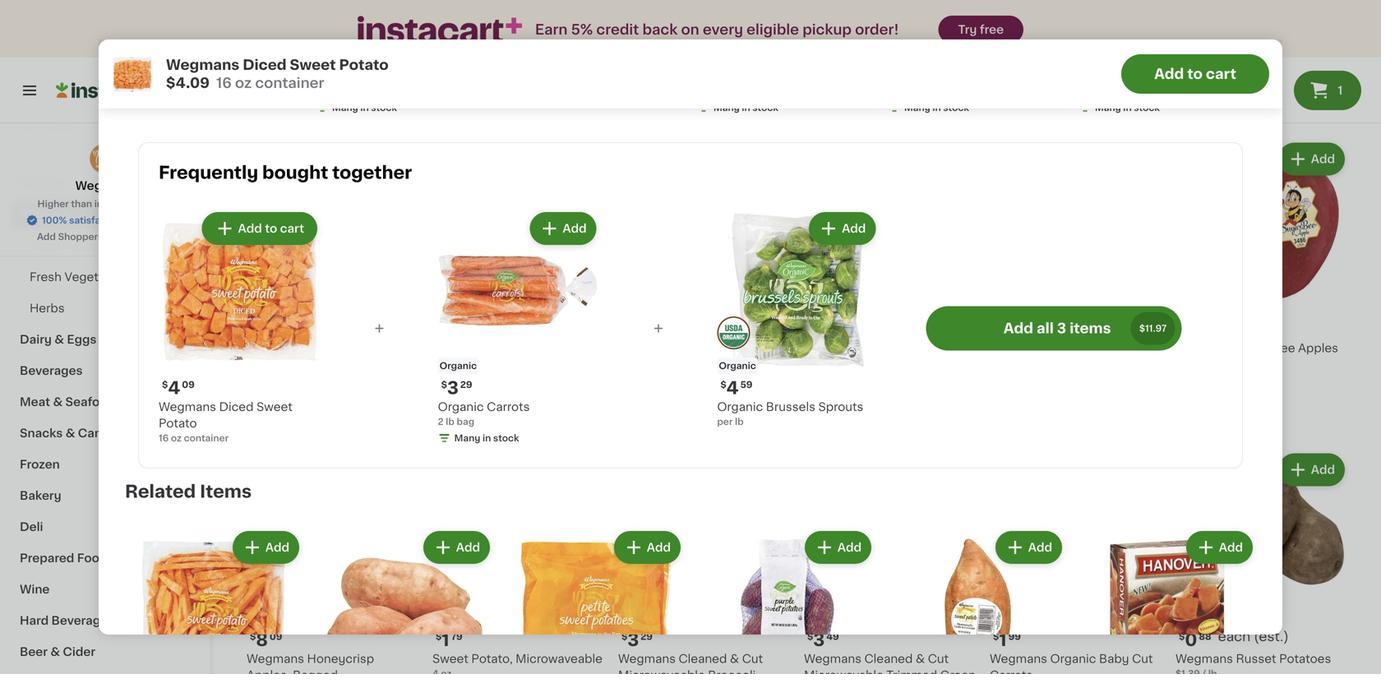 Task type: vqa. For each thing, say whether or not it's contained in the screenshot.
the Essentials to the top
no



Task type: locate. For each thing, give the bounding box(es) containing it.
19 oz button
[[433, 0, 605, 111]]

$ 3 49 up the microwavable
[[808, 632, 839, 649]]

potatoes
[[1280, 653, 1332, 665]]

1 vertical spatial potato
[[618, 359, 657, 370]]

each (est.) inside $1.76 each (estimated) element
[[1213, 45, 1283, 58]]

$22.99
[[125, 70, 158, 79]]

14
[[134, 32, 154, 50]]

oz down $ 4 09
[[171, 434, 182, 443]]

$4.09 down eu
[[166, 76, 210, 90]]

1 vertical spatial add to cart button
[[204, 214, 316, 243]]

wegmans for wegmans
[[75, 180, 134, 192]]

$1.47 each (estimated) element
[[1176, 319, 1349, 340]]

1 horizontal spatial package
[[867, 113, 906, 123]]

package
[[687, 113, 726, 123], [867, 113, 906, 123]]

$ 3 29 down 16 oz
[[441, 380, 473, 397]]

1 horizontal spatial $ 3 29
[[622, 632, 653, 649]]

package for about 2.28 lb / package
[[687, 113, 726, 123]]

$ left 02
[[128, 33, 134, 42]]

instacart plus icon image
[[358, 16, 522, 43]]

sweet inside wegmans diced sweet potato $4.09 16 oz container
[[290, 58, 336, 72]]

1 horizontal spatial carrots
[[990, 670, 1033, 674]]

$ 3 29
[[441, 380, 473, 397], [622, 632, 653, 649]]

sweetango®
[[307, 68, 381, 79]]

container
[[255, 76, 324, 90], [184, 434, 229, 443]]

$ inside $ 1 76
[[1179, 47, 1185, 56]]

wegmans cleaned & cut microwaveable broccol
[[618, 653, 763, 674]]

$ 6 09 up strong
[[319, 32, 351, 50]]

29 for organic carrots
[[460, 380, 473, 389]]

1 horizontal spatial potato
[[339, 58, 389, 72]]

each up sugar
[[1213, 320, 1245, 333]]

$ 3 29 for organic carrots
[[441, 380, 473, 397]]

0 vertical spatial potato
[[339, 58, 389, 72]]

wegmans logo image
[[89, 143, 120, 174]]

2 horizontal spatial sponsored badge image
[[804, 407, 854, 417]]

$ up wegmans diced sweet potato $4.09 16 oz container
[[250, 47, 256, 56]]

item badge image
[[717, 317, 750, 350]]

0 horizontal spatial 4
[[168, 380, 180, 397]]

13.22
[[316, 87, 340, 96]]

back
[[643, 23, 678, 37]]

russet
[[1109, 68, 1149, 79], [1237, 653, 1277, 665]]

0 vertical spatial carrots
[[487, 401, 530, 413]]

$ 0 88
[[1179, 632, 1212, 649]]

wegmans diced sweet potato
[[618, 343, 752, 370]]

lb down wegmans diced sweet potato $4.09 16 oz container
[[255, 100, 264, 109]]

sweet for wegmans diced sweet potato $4.09 16 oz container
[[290, 58, 336, 72]]

(est.) inside $1.76 each (estimated) element
[[1249, 45, 1283, 58]]

wegmans cleaned & cut microwavable trimmed gree
[[804, 653, 976, 674]]

each up eu
[[175, 31, 207, 44]]

fresh for fresh vegetables
[[30, 271, 62, 283]]

recipes
[[20, 178, 68, 189]]

3
[[247, 100, 253, 109], [442, 321, 453, 338], [1057, 322, 1067, 336], [447, 380, 459, 397], [628, 632, 639, 649], [814, 632, 825, 649]]

1 vertical spatial container
[[184, 434, 229, 443]]

potato for wegmans diced sweet potato
[[618, 359, 657, 370]]

cart down bought
[[280, 223, 304, 234]]

sweet for wegmans diced sweet potato
[[716, 343, 752, 354]]

wegmans inside wegmans cleaned & cut microwaveable broccol
[[618, 653, 676, 665]]

wegmans for wegmans diced sweet potato 16 oz container
[[159, 401, 216, 413]]

1 vertical spatial $ 3 29
[[622, 632, 653, 649]]

lb right '2.28'
[[671, 113, 679, 123]]

/ up 0.61
[[160, 70, 164, 79]]

1 vertical spatial carrots
[[990, 670, 1033, 674]]

hash
[[395, 54, 424, 66]]

package inside $2.89 / lb about 2.3 lb / package
[[867, 113, 906, 123]]

0 horizontal spatial package
[[687, 113, 726, 123]]

instacart logo image
[[56, 81, 155, 100]]

wegmans inside wegmans diced sweet potato
[[618, 343, 676, 354]]

49 up 16 oz
[[455, 322, 468, 331]]

0 vertical spatial add to cart button
[[1122, 54, 1270, 94]]

29 up wegmans cleaned & cut microwaveable broccol
[[641, 632, 653, 641]]

59
[[741, 380, 753, 389]]

0 horizontal spatial russet
[[1109, 68, 1149, 79]]

wegmans inside wegmans diced sweet potato 16 oz container
[[159, 401, 216, 413]]

save
[[141, 232, 163, 241]]

2 apples, from the top
[[247, 670, 290, 674]]

1 horizontal spatial to
[[265, 223, 277, 234]]

0 horizontal spatial cleaned
[[679, 653, 727, 665]]

0 horizontal spatial $ 3 49
[[436, 321, 468, 338]]

about
[[125, 83, 153, 93], [1176, 97, 1204, 106], [618, 113, 646, 123], [804, 113, 832, 123], [1176, 372, 1204, 381]]

49 for wegmans fresh cut watermelon chunks, family pack
[[1016, 322, 1029, 331]]

satisfaction
[[69, 216, 124, 225]]

3 inside $ 6 wegmans sweetango® apples, bagged 3 lb
[[247, 100, 253, 109]]

0.61
[[155, 83, 173, 93]]

stock down strong roots hash brown, cauliflower 13.22 oz
[[371, 103, 397, 112]]

fresh down add all 3 items at right
[[1051, 343, 1083, 354]]

0 horizontal spatial $ 2 89
[[510, 32, 541, 50]]

0 vertical spatial diced
[[243, 58, 287, 72]]

cut inside the wegmans fresh cut tropical fruit bowl
[[900, 343, 921, 354]]

2 left earn
[[516, 32, 527, 50]]

about down $22.99
[[125, 83, 153, 93]]

diced inside wegmans diced sweet potato $4.09 16 oz container
[[243, 58, 287, 72]]

wegmans for wegmans cleaned & cut microwaveable broccol
[[618, 653, 676, 665]]

wegmans inside $ 6 wegmans sweetango® apples, bagged 3 lb
[[247, 68, 304, 79]]

0 horizontal spatial add to cart button
[[204, 214, 316, 243]]

each inside fresh ginger $4.39 / lb about 0.4 lb each
[[1234, 97, 1256, 106]]

2 cleaned from the left
[[865, 653, 913, 665]]

cut inside wegmans cleaned & cut microwaveable broccol
[[742, 653, 763, 665]]

fresh ginger $4.39 / lb about 0.4 lb each
[[1176, 68, 1256, 106]]

(est.) up 'wegmans eu organic salmon $22.99 / lb about 0.61 lb each'
[[211, 31, 246, 44]]

wegmans fresh cut tropical fruit bowl
[[804, 343, 969, 370]]

russet down praeger's
[[1109, 68, 1149, 79]]

eligible
[[747, 23, 799, 37]]

1 horizontal spatial container
[[255, 76, 324, 90]]

1 horizontal spatial $ 3 49
[[808, 632, 839, 649]]

2 $ 2 89 from the left
[[891, 32, 923, 50]]

2 inside organic carrots 2 lb bag
[[438, 417, 444, 426]]

09 up strong
[[339, 33, 351, 42]]

baby
[[1100, 653, 1130, 665]]

29
[[460, 380, 473, 389], [641, 632, 653, 641]]

cut for wegmans organic baby cut carrots
[[1133, 653, 1153, 665]]

$ 6 09 up dr.
[[1082, 32, 1115, 50]]

0 horizontal spatial microwaveable
[[516, 653, 603, 665]]

cut for wegmans cleaned & cut microwavable trimmed gree
[[928, 653, 949, 665]]

microwaveable
[[516, 653, 603, 665], [618, 670, 705, 674]]

$ 7 49
[[250, 321, 281, 338]]

oz right 19
[[445, 100, 456, 109]]

0 vertical spatial $ 3 49
[[436, 321, 468, 338]]

2 4 from the left
[[727, 380, 739, 397]]

stock left $2.89
[[753, 103, 779, 112]]

49 for wegmans organic bagged lemons
[[268, 322, 281, 331]]

$4.09 down "credit"
[[618, 100, 646, 109]]

items
[[1070, 322, 1112, 336]]

all stores
[[173, 87, 216, 96]]

2 package from the left
[[867, 113, 906, 123]]

3 down wegmans diced sweet potato $4.09 16 oz container
[[247, 100, 253, 109]]

product group
[[247, 0, 419, 126], [433, 0, 605, 126], [247, 139, 419, 386], [804, 139, 977, 421], [1176, 139, 1349, 398], [159, 209, 321, 445], [438, 209, 600, 448], [717, 209, 879, 428], [247, 450, 419, 674], [433, 450, 605, 674], [618, 450, 791, 674], [804, 450, 977, 674], [990, 450, 1163, 674], [1176, 450, 1349, 674], [125, 528, 303, 674], [316, 528, 493, 674], [507, 528, 684, 674], [697, 528, 875, 674], [888, 528, 1066, 674], [1079, 528, 1257, 674]]

09 for wegmans fresh cut tropical fruit bowl
[[835, 322, 847, 331]]

sponsored badge image
[[247, 113, 296, 122], [433, 113, 482, 122], [804, 407, 854, 417]]

(est.) up wegmans sugar bee apples
[[1249, 320, 1284, 333]]

09 up wegmans diced sweet potato 16 oz container
[[182, 380, 195, 389]]

product group containing 0
[[1176, 450, 1349, 674]]

wegmans diced sweet potato $4.09 16 oz container
[[166, 58, 389, 90]]

each down sugar
[[1239, 372, 1261, 381]]

bagged inside $ 6 wegmans sweetango® apples, bagged 3 lb
[[293, 84, 338, 96]]

2 $ 6 09 from the left
[[1082, 32, 1115, 50]]

1 $ 2 89 from the left
[[510, 32, 541, 50]]

about down $2.89
[[804, 113, 832, 123]]

49 right the 7
[[268, 322, 281, 331]]

cart up ready by 11:45am
[[1206, 67, 1237, 81]]

sweet inside wegmans diced sweet potato 16 oz container
[[257, 401, 293, 413]]

lb up 0.4
[[1212, 84, 1220, 93]]

0 vertical spatial 29
[[460, 380, 473, 389]]

each (est.) for 0
[[1219, 630, 1289, 644]]

1 horizontal spatial sponsored badge image
[[433, 113, 482, 122]]

1 horizontal spatial 89
[[910, 33, 923, 42]]

0 horizontal spatial $ 3 29
[[441, 380, 473, 397]]

4 for wegmans diced sweet potato
[[168, 380, 180, 397]]

16 down $ 4 09
[[159, 434, 169, 443]]

cut inside the 'wegmans cleaned & cut microwavable trimmed gree'
[[928, 653, 949, 665]]

0.4
[[1206, 97, 1221, 106]]

0 horizontal spatial carrots
[[487, 401, 530, 413]]

1 horizontal spatial 4
[[727, 380, 739, 397]]

1 vertical spatial microwaveable
[[618, 670, 705, 674]]

1 4 from the left
[[168, 380, 180, 397]]

$ inside $ 1 79
[[436, 632, 442, 641]]

2 horizontal spatial potato
[[618, 359, 657, 370]]

ready by 11:45am
[[1160, 84, 1275, 96]]

11
[[999, 321, 1015, 338]]

1 apples, from the top
[[247, 84, 290, 96]]

sweet inside wegmans diced sweet potato
[[716, 343, 752, 354]]

$ inside $ 16 09
[[808, 322, 814, 331]]

1 horizontal spatial $ 2 89
[[891, 32, 923, 50]]

sponsored badge image for 16
[[804, 407, 854, 417]]

each inside 'element'
[[1213, 320, 1245, 333]]

all
[[1037, 322, 1054, 336]]

potato for wegmans diced sweet potato $4.09 16 oz container
[[339, 58, 389, 72]]

fresh down 100%
[[30, 240, 62, 252]]

$ 1 99
[[993, 632, 1021, 649]]

0 vertical spatial container
[[255, 76, 324, 90]]

(est.) up ginger
[[1249, 45, 1283, 58]]

wine
[[20, 584, 50, 595]]

sponsored badge image down wegmans diced sweet potato $4.09 16 oz container
[[247, 113, 296, 122]]

package right 2.3
[[867, 113, 906, 123]]

oz up organic carrots 2 lb bag
[[445, 359, 456, 368]]

/ up '2.28'
[[648, 100, 652, 109]]

each (est.) for 1
[[1213, 45, 1283, 58]]

each down the 11:45am
[[1234, 97, 1256, 106]]

09 inside $ 4 09
[[182, 380, 195, 389]]

add
[[1155, 67, 1185, 81], [382, 153, 406, 165], [1312, 153, 1336, 165], [238, 223, 262, 234], [563, 223, 587, 234], [842, 223, 866, 234], [37, 232, 56, 241], [1004, 322, 1034, 336], [382, 464, 406, 476], [568, 464, 592, 476], [754, 464, 778, 476], [940, 464, 964, 476], [1126, 464, 1150, 476], [1312, 464, 1336, 476], [265, 542, 289, 553], [456, 542, 480, 553], [647, 542, 671, 553], [838, 542, 862, 553], [1029, 542, 1053, 553], [1219, 542, 1243, 553]]

$ 4 59
[[721, 380, 753, 397]]

0 horizontal spatial sponsored badge image
[[247, 113, 296, 122]]

3 up the microwavable
[[814, 632, 825, 649]]

wegmans for wegmans organic bagged lemons
[[247, 343, 304, 354]]

1 vertical spatial 29
[[641, 632, 653, 641]]

fresh inside fresh ginger $4.39 / lb about 0.4 lb each
[[1176, 68, 1208, 79]]

1 horizontal spatial cleaned
[[865, 653, 913, 665]]

0 vertical spatial cart
[[1206, 67, 1237, 81]]

1 vertical spatial apples,
[[247, 670, 290, 674]]

09 inside the $ 8 09
[[270, 632, 282, 641]]

wine link
[[10, 574, 200, 605]]

about left '2.28'
[[618, 113, 646, 123]]

sponsored badge image down "19 oz"
[[433, 113, 482, 122]]

$ up watermelon
[[993, 322, 999, 331]]

container down salmon
[[255, 76, 324, 90]]

09 inside $ 16 09
[[835, 322, 847, 331]]

1 vertical spatial beverages
[[51, 615, 114, 627]]

wegmans inside 'wegmans eu organic salmon $22.99 / lb about 0.61 lb each'
[[125, 54, 183, 66]]

lb up 2.3
[[839, 100, 848, 109]]

diced for wegmans diced sweet potato $4.09 16 oz container
[[243, 58, 287, 72]]

1 horizontal spatial $ 6 09
[[1082, 32, 1115, 50]]

0 horizontal spatial container
[[184, 434, 229, 443]]

$ 3 49
[[436, 321, 468, 338], [808, 632, 839, 649]]

to up $4.39
[[1188, 67, 1203, 81]]

apples, down salmon
[[247, 84, 290, 96]]

1 cleaned from the left
[[679, 653, 727, 665]]

0 horizontal spatial 29
[[460, 380, 473, 389]]

0 vertical spatial $4.09
[[166, 76, 210, 90]]

each right all
[[186, 83, 208, 93]]

2 vertical spatial potato
[[159, 418, 197, 429]]

potato inside wegmans diced sweet potato 16 oz container
[[159, 418, 197, 429]]

product group containing 6
[[247, 0, 419, 126]]

1 horizontal spatial microwaveable
[[618, 670, 705, 674]]

wegmans inside wegmans organic bagged lemons
[[247, 343, 304, 354]]

oz inside wegmans diced sweet potato $4.09 16 oz container
[[235, 76, 252, 90]]

diced inside wegmans diced sweet potato
[[679, 343, 713, 354]]

0 horizontal spatial cart
[[280, 223, 304, 234]]

potato for wegmans diced sweet potato 16 oz container
[[159, 418, 197, 429]]

beverages inside beverages link
[[20, 365, 83, 377]]

wegmans inside wegmans fresh cut watermelon chunks, family pack
[[990, 343, 1048, 354]]

organic
[[205, 54, 251, 66], [248, 303, 286, 312], [434, 303, 472, 312], [307, 343, 353, 354], [440, 361, 477, 370], [719, 361, 756, 370], [438, 401, 484, 413], [717, 401, 763, 413], [992, 614, 1029, 623], [1051, 653, 1097, 665]]

(est.) up the wegmans russet potatoes
[[1254, 630, 1289, 644]]

0 vertical spatial apples,
[[247, 84, 290, 96]]

diced down lemons
[[219, 401, 254, 413]]

each inside $ 14 02 each (est.)
[[175, 31, 207, 44]]

$ inside $ 0 88
[[1179, 632, 1185, 641]]

ginger
[[1211, 68, 1250, 79]]

16 right stores
[[216, 76, 232, 90]]

chunks,
[[1063, 359, 1109, 370]]

49 inside $ 7 49
[[268, 322, 281, 331]]

each (est.) inside $0.88 each (estimated) element
[[1219, 630, 1289, 644]]

lb inside organic brussels sprouts per lb
[[735, 417, 744, 426]]

3 up wegmans cleaned & cut microwaveable broccol
[[628, 632, 639, 649]]

1 horizontal spatial russet
[[1237, 653, 1277, 665]]

1 horizontal spatial cart
[[1206, 67, 1237, 81]]

&
[[55, 334, 64, 345], [53, 396, 63, 408], [66, 428, 75, 439], [50, 646, 60, 658], [730, 653, 739, 665], [916, 653, 925, 665]]

each (est.) up sugar
[[1213, 320, 1284, 333]]

$ right $11.97
[[1179, 322, 1185, 331]]

49 inside $ 11 49
[[1016, 322, 1029, 331]]

1 vertical spatial russet
[[1237, 653, 1277, 665]]

$ up fruit
[[808, 322, 814, 331]]

cut inside wegmans organic baby cut carrots
[[1133, 653, 1153, 665]]

0 horizontal spatial 2
[[438, 417, 444, 426]]

09 for dr. praeger's kids broccoli littles, gluten free
[[1102, 33, 1115, 42]]

apples, inside $ 6 wegmans sweetango® apples, bagged 3 lb
[[247, 84, 290, 96]]

(est.) inside $0.88 each (estimated) element
[[1254, 630, 1289, 644]]

$0.88 each (estimated) element
[[1176, 630, 1349, 651]]

1 vertical spatial $4.09
[[618, 100, 646, 109]]

0 horizontal spatial to
[[129, 232, 139, 241]]

potato inside wegmans diced sweet potato $4.09 16 oz container
[[339, 58, 389, 72]]

1 horizontal spatial 29
[[641, 632, 653, 641]]

79
[[451, 632, 463, 641]]

diced inside wegmans diced sweet potato 16 oz container
[[219, 401, 254, 413]]

prepared
[[20, 553, 74, 564]]

$
[[128, 33, 134, 42], [319, 33, 325, 42], [510, 33, 516, 42], [701, 33, 707, 42], [891, 33, 898, 42], [1082, 33, 1088, 42], [250, 47, 256, 56], [1179, 47, 1185, 56], [250, 322, 256, 331], [436, 322, 442, 331], [808, 322, 814, 331], [993, 322, 999, 331], [1179, 322, 1185, 331], [162, 380, 168, 389], [441, 380, 447, 389], [721, 380, 727, 389], [250, 632, 256, 641], [436, 632, 442, 641], [622, 632, 628, 641], [808, 632, 814, 641], [993, 632, 999, 641], [1179, 632, 1185, 641]]

2.28
[[648, 113, 668, 123]]

product group containing 8
[[247, 450, 419, 674]]

3 up 16 oz
[[442, 321, 453, 338]]

& inside wegmans cleaned & cut microwaveable broccol
[[730, 653, 739, 665]]

lb
[[166, 70, 175, 79], [175, 83, 184, 93], [1212, 84, 1220, 93], [1223, 97, 1231, 106], [255, 100, 264, 109], [654, 100, 663, 109], [839, 100, 848, 109], [671, 113, 679, 123], [851, 113, 859, 123], [1228, 372, 1237, 381], [446, 417, 455, 426], [735, 417, 744, 426]]

wegmans inside the wegmans fresh cut tropical fruit bowl
[[804, 343, 862, 354]]

potato inside wegmans diced sweet potato
[[618, 359, 657, 370]]

2 vertical spatial bagged
[[293, 670, 338, 674]]

1 vertical spatial each (est.)
[[1213, 320, 1284, 333]]

wegmans inside wegmans honeycrisp apples, bagged
[[247, 653, 304, 665]]

sweet down $ 1 79
[[433, 653, 469, 665]]

wegmans inside wegmans organic baby cut carrots
[[990, 653, 1048, 665]]

package right '2.28'
[[687, 113, 726, 123]]

bowl
[[833, 359, 862, 370]]

49 right 11
[[1016, 322, 1029, 331]]

2 vertical spatial diced
[[219, 401, 254, 413]]

1 vertical spatial diced
[[679, 343, 713, 354]]

wegmans for wegmans russet potatoes
[[1176, 653, 1234, 665]]

oz inside wegmans diced sweet potato 16 oz container
[[171, 434, 182, 443]]

cleaned inside wegmans cleaned & cut microwaveable broccol
[[679, 653, 727, 665]]

02
[[156, 33, 168, 42]]

cleaned inside the 'wegmans cleaned & cut microwavable trimmed gree'
[[865, 653, 913, 665]]

1 vertical spatial bagged
[[356, 343, 401, 354]]

0
[[1185, 632, 1198, 649]]

strong roots hash brown, cauliflower 13.22 oz
[[316, 54, 467, 96]]

beverages inside hard beverages link
[[51, 615, 114, 627]]

11:45am
[[1224, 84, 1275, 96]]

0 vertical spatial russet
[[1109, 68, 1149, 79]]

add shoppers club to save
[[37, 232, 163, 241]]

$ left 76
[[1179, 47, 1185, 56]]

per
[[717, 417, 733, 426]]

each right 88
[[1219, 630, 1251, 644]]

honeycrisp
[[307, 653, 374, 665]]

1 horizontal spatial add to cart
[[1155, 67, 1237, 81]]

in up organic carrots 2 lb bag
[[477, 375, 486, 384]]

package inside the '$4.09 / lb about 2.28 lb / package'
[[687, 113, 726, 123]]

0 horizontal spatial potato
[[159, 418, 197, 429]]

all
[[173, 87, 184, 96]]

$ 3 29 for wegmans cleaned & cut microwaveable broccol
[[622, 632, 653, 649]]

8
[[256, 632, 268, 649]]

each
[[175, 31, 207, 44], [1213, 45, 1245, 58], [186, 83, 208, 93], [1234, 97, 1256, 106], [1213, 320, 1245, 333], [1239, 372, 1261, 381], [1219, 630, 1251, 644]]

/ up 2.3
[[833, 100, 837, 109]]

hard beverages link
[[10, 605, 200, 637]]

1 package from the left
[[687, 113, 726, 123]]

many in stock
[[332, 103, 397, 112], [714, 103, 779, 112], [905, 103, 970, 112], [1095, 103, 1160, 112], [449, 375, 514, 384], [455, 434, 519, 443]]

each (est.) up the wegmans russet potatoes
[[1219, 630, 1289, 644]]

$ 16 09
[[808, 321, 847, 338]]

0 vertical spatial $ 3 29
[[441, 380, 473, 397]]

to left the "save"
[[129, 232, 139, 241]]

2
[[516, 32, 527, 50], [898, 32, 909, 50], [438, 417, 444, 426]]

add shoppers club to save link
[[37, 230, 173, 243]]

0 horizontal spatial $4.09
[[166, 76, 210, 90]]

wegmans organic bagged lemons
[[247, 343, 401, 370]]

$ up wegmans honeycrisp apples, bagged
[[250, 632, 256, 641]]

oz right stores
[[235, 76, 252, 90]]

(est.) inside the $1.47 each (estimated) 'element'
[[1249, 320, 1284, 333]]

1 $ 6 09 from the left
[[319, 32, 351, 50]]

0 vertical spatial bagged
[[293, 84, 338, 96]]

1 horizontal spatial $4.09
[[618, 100, 646, 109]]

$4.09 / lb about 2.28 lb / package
[[618, 100, 726, 123]]

89 right order!
[[910, 33, 923, 42]]

carrots inside wegmans organic baby cut carrots
[[990, 670, 1033, 674]]

16 up organic carrots 2 lb bag
[[433, 359, 443, 368]]

/ up 0.4
[[1206, 84, 1209, 93]]

09 right 8
[[270, 632, 282, 641]]

pickup
[[803, 23, 852, 37]]

wegmans inside wegmans diced sweet potato $4.09 16 oz container
[[166, 58, 240, 72]]

russet inside wegmans potatoes, russet button
[[1109, 68, 1149, 79]]

$ right on
[[701, 33, 707, 42]]

product group containing 7
[[247, 139, 419, 386]]

prepared foods link
[[10, 543, 200, 574]]

29 up organic carrots 2 lb bag
[[460, 380, 473, 389]]

/ inside fresh ginger $4.39 / lb about 0.4 lb each
[[1206, 84, 1209, 93]]

$ 2 89 left try
[[891, 32, 923, 50]]

2 vertical spatial each (est.)
[[1219, 630, 1289, 644]]

each (est.) up ginger
[[1213, 45, 1283, 58]]

1 vertical spatial cart
[[280, 223, 304, 234]]

$2.89 element
[[990, 44, 1163, 65]]

$ inside $ 11 49
[[993, 322, 999, 331]]

$ inside '$ 1 99'
[[993, 632, 999, 641]]

0 horizontal spatial $ 6 09
[[319, 32, 351, 50]]

0 horizontal spatial add to cart
[[238, 223, 304, 234]]

cleaned for microwavable
[[865, 653, 913, 665]]

beverages
[[20, 365, 83, 377], [51, 615, 114, 627]]

5%
[[571, 23, 593, 37]]

organic inside organic brussels sprouts per lb
[[717, 401, 763, 413]]

free
[[980, 24, 1004, 35]]

$ left earn
[[510, 33, 516, 42]]

$ inside $ 4 09
[[162, 380, 168, 389]]

0 horizontal spatial 89
[[529, 33, 541, 42]]

wegmans inside the 'wegmans cleaned & cut microwavable trimmed gree'
[[804, 653, 862, 665]]

0 vertical spatial each (est.)
[[1213, 45, 1283, 58]]

0 vertical spatial beverages
[[20, 365, 83, 377]]

$ left 99
[[993, 632, 999, 641]]

None search field
[[235, 67, 720, 113]]

09 up praeger's
[[1102, 33, 1115, 42]]



Task type: describe. For each thing, give the bounding box(es) containing it.
brussels
[[766, 401, 816, 413]]

lb inside $ 6 wegmans sweetango® apples, bagged 3 lb
[[255, 100, 264, 109]]

/ inside 'wegmans eu organic salmon $22.99 / lb about 0.61 lb each'
[[160, 70, 164, 79]]

earn
[[535, 23, 568, 37]]

16 oz
[[433, 359, 456, 368]]

lb up '2.28'
[[654, 100, 663, 109]]

ready
[[1160, 84, 1201, 96]]

19
[[433, 100, 443, 109]]

oz inside strong roots hash brown, cauliflower 13.22 oz
[[342, 87, 353, 96]]

about inside fresh ginger $4.39 / lb about 0.4 lb each
[[1176, 97, 1204, 106]]

by
[[1204, 84, 1221, 96]]

frequently
[[159, 164, 258, 181]]

dairy
[[20, 334, 52, 345]]

wegmans for wegmans fresh cut tropical fruit bowl
[[804, 343, 862, 354]]

in down gluten
[[1124, 103, 1132, 112]]

/ right 2.3
[[861, 113, 865, 123]]

product group containing 19 oz
[[433, 0, 605, 126]]

16 inside product group
[[814, 321, 833, 338]]

meat & seafood
[[20, 396, 115, 408]]

16 inside wegmans diced sweet potato 16 oz container
[[159, 434, 169, 443]]

2 89 from the left
[[910, 33, 923, 42]]

try
[[959, 24, 977, 35]]

organic brussels sprouts per lb
[[717, 401, 864, 426]]

19 oz
[[433, 100, 456, 109]]

wegmans sugar bee apples
[[1176, 343, 1339, 354]]

$ 6 09 for dr. praeger's kids broccoli littles, gluten free
[[1082, 32, 1115, 50]]

$ 6 09 for strong roots hash brown, cauliflower
[[319, 32, 351, 50]]

7
[[256, 321, 266, 338]]

100%
[[42, 216, 67, 225]]

bagged inside wegmans organic bagged lemons
[[356, 343, 401, 354]]

in right $2.89 / lb about 2.3 lb / package
[[933, 103, 941, 112]]

lb right 0.42
[[1228, 372, 1237, 381]]

$14.02 each (estimated) element
[[125, 30, 303, 52]]

1 horizontal spatial add to cart button
[[1122, 54, 1270, 94]]

wegmans for wegmans cleaned & cut microwavable trimmed gree
[[804, 653, 862, 665]]

items
[[200, 483, 252, 500]]

fresh vegetables link
[[10, 262, 200, 293]]

lists
[[46, 119, 74, 131]]

earn 5% credit back on every eligible pickup order!
[[535, 23, 899, 37]]

beer & cider link
[[10, 637, 200, 668]]

prices
[[133, 199, 162, 208]]

09 for strong roots hash brown, cauliflower
[[339, 33, 351, 42]]

microwavable
[[804, 670, 884, 674]]

wegmans potatoes, russet button
[[990, 0, 1163, 95]]

container inside wegmans diced sweet potato $4.09 16 oz container
[[255, 76, 324, 90]]

stock down try
[[944, 103, 970, 112]]

wegmans for wegmans diced sweet potato
[[618, 343, 676, 354]]

2 horizontal spatial to
[[1188, 67, 1203, 81]]

praeger's
[[1098, 54, 1153, 66]]

(est.) inside $ 14 02 each (est.)
[[211, 31, 246, 44]]

& for snacks
[[66, 428, 75, 439]]

guarantee
[[127, 216, 174, 225]]

lb right 2.3
[[851, 113, 859, 123]]

$11.97
[[1140, 324, 1167, 333]]

wegmans for wegmans organic baby cut carrots
[[990, 653, 1048, 665]]

/ right '2.28'
[[681, 113, 685, 123]]

on
[[681, 23, 700, 37]]

$ inside $ 6 39
[[701, 33, 707, 42]]

wegmans for wegmans diced sweet potato $4.09 16 oz container
[[166, 58, 240, 72]]

each up ginger
[[1213, 45, 1245, 58]]

gluten
[[1121, 71, 1160, 82]]

carrots inside organic carrots 2 lb bag
[[487, 401, 530, 413]]

shoppers
[[58, 232, 103, 241]]

1 horizontal spatial 2
[[516, 32, 527, 50]]

vegetables
[[65, 271, 130, 283]]

4 for organic brussels sprouts
[[727, 380, 739, 397]]

stock up organic carrots 2 lb bag
[[488, 375, 514, 384]]

each inside 'wegmans eu organic salmon $22.99 / lb about 0.61 lb each'
[[186, 83, 208, 93]]

1 for $ 1 99
[[999, 632, 1007, 649]]

cleaned for microwaveable
[[679, 653, 727, 665]]

deli link
[[10, 512, 200, 543]]

organic inside 'wegmans eu organic salmon $22.99 / lb about 0.61 lb each'
[[205, 54, 251, 66]]

$ inside $ 7 49
[[250, 322, 256, 331]]

container inside wegmans diced sweet potato 16 oz container
[[184, 434, 229, 443]]

every
[[703, 23, 743, 37]]

(est.) for wegmans russet potatoes
[[1254, 630, 1289, 644]]

pack
[[990, 375, 1023, 387]]

microwaveable inside wegmans cleaned & cut microwaveable broccol
[[618, 670, 705, 674]]

cut for wegmans cleaned & cut microwaveable broccol
[[742, 653, 763, 665]]

fresh inside the wegmans fresh cut tropical fruit bowl
[[865, 343, 897, 354]]

dr. praeger's kids broccoli littles, gluten free
[[1079, 54, 1231, 82]]

product group containing 16
[[804, 139, 977, 421]]

2 horizontal spatial 2
[[898, 32, 909, 50]]

snacks & candy link
[[10, 418, 200, 449]]

1 inside button
[[1338, 85, 1343, 96]]

1 for $ 1 76
[[1185, 46, 1193, 63]]

$ inside the $ 4 59
[[721, 380, 727, 389]]

cut inside wegmans fresh cut watermelon chunks, family pack
[[1086, 343, 1107, 354]]

sugar
[[1237, 343, 1270, 354]]

sweet for wegmans diced sweet potato 16 oz container
[[257, 401, 293, 413]]

russet inside product group
[[1237, 653, 1277, 665]]

$ up '$2.89' element
[[1082, 33, 1088, 42]]

wegmans eu organic salmon $22.99 / lb about 0.61 lb each
[[125, 54, 297, 93]]

diced for wegmans diced sweet potato
[[679, 343, 713, 354]]

$ up strong
[[319, 33, 325, 42]]

wegmans for wegmans eu organic salmon $22.99 / lb about 0.61 lb each
[[125, 54, 183, 66]]

16 inside wegmans diced sweet potato $4.09 16 oz container
[[216, 76, 232, 90]]

lb right 0.61
[[175, 83, 184, 93]]

broccoli
[[1184, 54, 1231, 66]]

$ up the microwavable
[[808, 632, 814, 641]]

$ up wegmans cleaned & cut microwaveable broccol
[[622, 632, 628, 641]]

09 for wegmans honeycrisp apples, bagged
[[270, 632, 282, 641]]

frequently bought together
[[159, 164, 412, 181]]

& inside the 'wegmans cleaned & cut microwavable trimmed gree'
[[916, 653, 925, 665]]

littles,
[[1079, 71, 1118, 82]]

$ inside $ 6 wegmans sweetango® apples, bagged 3 lb
[[250, 47, 256, 56]]

wegmans for wegmans honeycrisp apples, bagged
[[247, 653, 304, 665]]

bag
[[457, 417, 475, 426]]

apples, inside wegmans honeycrisp apples, bagged
[[247, 670, 290, 674]]

wegmans diced sweet potato 16 oz container
[[159, 401, 293, 443]]

organic carrots 2 lb bag
[[438, 401, 530, 426]]

& for meat
[[53, 396, 63, 408]]

0 vertical spatial microwaveable
[[516, 653, 603, 665]]

salmon
[[253, 54, 297, 66]]

$ 14 02 each (est.)
[[128, 31, 246, 50]]

(est.) for fresh ginger
[[1249, 45, 1283, 58]]

$ down 16 oz
[[441, 380, 447, 389]]

package for about 2.3 lb / package
[[867, 113, 906, 123]]

oz inside button
[[445, 100, 456, 109]]

lemons
[[247, 359, 293, 370]]

$ right pickup
[[891, 33, 898, 42]]

$4.09 inside the '$4.09 / lb about 2.28 lb / package'
[[618, 100, 646, 109]]

bakery link
[[10, 480, 200, 512]]

0 vertical spatial add to cart
[[1155, 67, 1237, 81]]

$ up 16 oz
[[436, 322, 442, 331]]

order!
[[855, 23, 899, 37]]

& for dairy
[[55, 334, 64, 345]]

$ 1 76
[[1179, 46, 1206, 63]]

$ inside $ 14 02 each (est.)
[[128, 33, 134, 42]]

$4.09 inside wegmans diced sweet potato $4.09 16 oz container
[[166, 76, 210, 90]]

try free
[[959, 24, 1004, 35]]

fresh inside wegmans fresh cut watermelon chunks, family pack
[[1051, 343, 1083, 354]]

lb right 0.4
[[1223, 97, 1231, 106]]

brown,
[[427, 54, 467, 66]]

organic inside wegmans organic baby cut carrots
[[1051, 653, 1097, 665]]

strong
[[316, 54, 354, 66]]

fresh vegetables
[[30, 271, 130, 283]]

beer
[[20, 646, 48, 658]]

each (est.) inside the $1.47 each (estimated) 'element'
[[1213, 320, 1284, 333]]

(est.) for wegmans sugar bee apples
[[1249, 320, 1284, 333]]

1 vertical spatial add to cart
[[238, 223, 304, 234]]

sponsored badge image for 6
[[247, 113, 296, 122]]

hard
[[20, 615, 49, 627]]

wegmans russet potatoes
[[1176, 653, 1332, 665]]

product group containing each (est.)
[[1176, 139, 1349, 398]]

club
[[105, 232, 127, 241]]

49 for wegmans cleaned & cut microwavable trimmed gree
[[827, 632, 839, 641]]

bagged inside wegmans honeycrisp apples, bagged
[[293, 670, 338, 674]]

3 down 16 oz
[[447, 380, 459, 397]]

about inside $2.89 / lb about 2.3 lb / package
[[804, 113, 832, 123]]

about left 0.42
[[1176, 372, 1204, 381]]

29 for wegmans cleaned & cut microwaveable broccol
[[641, 632, 653, 641]]

organic inside organic carrots 2 lb bag
[[438, 401, 484, 413]]

$ 6 wegmans sweetango® apples, bagged 3 lb
[[247, 46, 381, 109]]

09 up wegmans diced sweet potato
[[642, 322, 654, 331]]

roots
[[357, 54, 392, 66]]

wegmans for wegmans potatoes, russet
[[990, 68, 1048, 79]]

wegmans for wegmans sugar bee apples
[[1176, 343, 1234, 354]]

about inside 'wegmans eu organic salmon $22.99 / lb about 0.61 lb each'
[[125, 83, 153, 93]]

herbs
[[30, 303, 65, 314]]

related
[[125, 483, 196, 500]]

1 for $ 1 79
[[442, 632, 449, 649]]

$ 1 79
[[436, 632, 463, 649]]

about inside the '$4.09 / lb about 2.28 lb / package'
[[618, 113, 646, 123]]

lists link
[[10, 109, 200, 141]]

0.42
[[1206, 372, 1226, 381]]

$1.76 each (estimated) element
[[1176, 44, 1349, 65]]

stock down organic carrots 2 lb bag
[[493, 434, 519, 443]]

cider
[[63, 646, 95, 658]]

1 vertical spatial $ 3 49
[[808, 632, 839, 649]]

hard beverages
[[20, 615, 114, 627]]

wegmans for wegmans fresh cut watermelon chunks, family pack
[[990, 343, 1048, 354]]

potato,
[[472, 653, 513, 665]]

in down cauliflower
[[361, 103, 369, 112]]

1 89 from the left
[[529, 33, 541, 42]]

in left $2.89
[[742, 103, 751, 112]]

family
[[1112, 359, 1155, 370]]

stock down gluten
[[1134, 103, 1160, 112]]

diced for wegmans diced sweet potato 16 oz container
[[219, 401, 254, 413]]

6 inside $ 6 wegmans sweetango® apples, bagged 3 lb
[[256, 46, 268, 63]]

lb up 0.61
[[166, 70, 175, 79]]

$ inside the $ 8 09
[[250, 632, 256, 641]]

ready by 11:45am link
[[1134, 81, 1275, 100]]

recipes link
[[10, 168, 200, 199]]

organic inside wegmans organic bagged lemons
[[307, 343, 353, 354]]

3 right the all
[[1057, 322, 1067, 336]]

snacks
[[20, 428, 63, 439]]

beer & cider
[[20, 646, 95, 658]]

fresh for fresh fruits
[[30, 240, 62, 252]]

than
[[71, 199, 92, 208]]

bought
[[262, 164, 328, 181]]

in down organic carrots 2 lb bag
[[483, 434, 491, 443]]

related items
[[125, 483, 252, 500]]

in-
[[94, 199, 107, 208]]

09 for wegmans diced sweet potato
[[182, 380, 195, 389]]

fresh for fresh ginger $4.39 / lb about 0.4 lb each
[[1176, 68, 1208, 79]]

lb inside organic carrots 2 lb bag
[[446, 417, 455, 426]]

& for beer
[[50, 646, 60, 658]]

higher than in-store prices link
[[37, 197, 172, 211]]

$ inside 'element'
[[1179, 322, 1185, 331]]

store
[[107, 199, 131, 208]]

frozen link
[[10, 449, 200, 480]]



